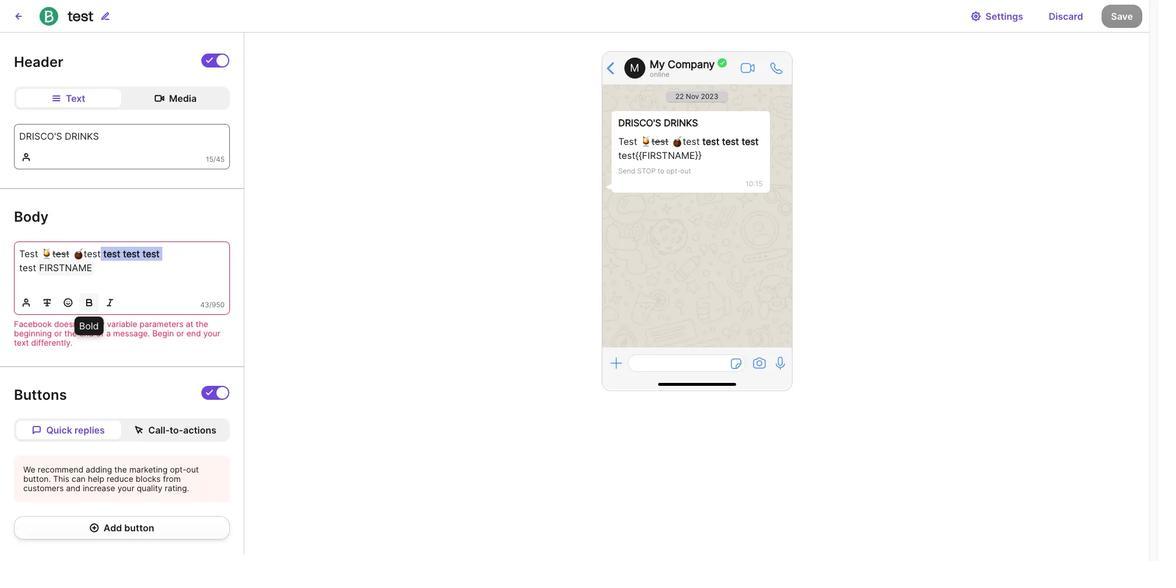 Task type: describe. For each thing, give the bounding box(es) containing it.
my
[[650, 58, 665, 70]]

1 horizontal spatial drinks
[[664, 117, 698, 129]]

blocks
[[136, 474, 161, 484]]

0 vertical spatial drisco's
[[618, 117, 661, 129]]

15 / 45
[[206, 155, 225, 164]]

recommend
[[38, 465, 83, 474]]

variable
[[107, 319, 137, 329]]

call-to-actions button
[[123, 421, 228, 439]]

2023
[[701, 92, 718, 101]]

test for test 🍹 test 🧉test test test test
[[618, 136, 637, 147]]

settings button
[[961, 4, 1033, 28]]

rating.
[[165, 483, 189, 493]]

facebook
[[14, 319, 52, 329]]

opt- inside send stop to opt-out 10:15
[[666, 166, 680, 175]]

🧉test for firstname
[[72, 248, 101, 260]]

text button
[[16, 89, 121, 108]]

the inside we recommend adding the marketing opt-out button. this can help reduce blocks from customers and increase your quality rating.
[[114, 465, 127, 474]]

save button
[[1102, 4, 1142, 28]]

of
[[96, 328, 104, 338]]

begin
[[152, 328, 174, 338]]

adding
[[86, 465, 112, 474]]

quick replies button
[[16, 421, 121, 439]]

test for test 🍹 test 🧉test test test test test firstname
[[19, 248, 38, 260]]

reduce
[[107, 474, 133, 484]]

your for increase
[[117, 483, 134, 493]]

45
[[216, 155, 225, 164]]

🍹 for {{firstname}}
[[640, 136, 652, 147]]

22 nov 2023
[[675, 92, 718, 101]]

button
[[124, 522, 154, 534]]

body
[[14, 208, 48, 225]]

your for end
[[203, 328, 220, 338]]

1 horizontal spatial drisco's drinks
[[618, 117, 698, 129]]

my company online
[[650, 58, 715, 78]]

allow
[[85, 319, 105, 329]]

help
[[88, 474, 104, 484]]

send stop to opt-out 10:15
[[618, 166, 763, 188]]

43 / 950
[[200, 300, 225, 309]]

add button button
[[14, 516, 230, 540]]

stop
[[637, 166, 656, 175]]

opt- inside we recommend adding the marketing opt-out button. this can help reduce blocks from customers and increase your quality rating.
[[170, 465, 186, 474]]

text
[[66, 93, 85, 104]]

text
[[14, 338, 29, 348]]

15
[[206, 155, 213, 164]]

a
[[106, 328, 111, 338]]

firstname
[[39, 262, 92, 274]]

add button
[[104, 522, 154, 534]]

we
[[23, 465, 35, 474]]

replies
[[74, 424, 105, 436]]

nov
[[686, 92, 699, 101]]

message.
[[113, 328, 150, 338]]

company
[[668, 58, 715, 70]]

🧉test for {{firstname}}
[[671, 136, 700, 147]]

settings
[[986, 10, 1023, 22]]

/ for drisco's drinks
[[213, 155, 216, 164]]

media
[[169, 93, 197, 104]]

send
[[618, 166, 635, 175]]

1 or from the left
[[54, 328, 62, 338]]

add
[[104, 522, 122, 534]]

discard
[[1049, 10, 1083, 22]]

drinks inside text box
[[65, 130, 99, 142]]

header
[[14, 54, 63, 71]]

online
[[650, 70, 669, 78]]

at
[[186, 319, 193, 329]]

{{firstname}}
[[635, 150, 702, 161]]

Rich Text Editor, main text field
[[15, 125, 229, 146]]

out inside send stop to opt-out 10:15
[[680, 166, 691, 175]]

22
[[675, 92, 684, 101]]



Task type: locate. For each thing, give the bounding box(es) containing it.
🍹
[[640, 136, 652, 147], [41, 248, 52, 260]]

opt- up the rating.
[[170, 465, 186, 474]]

/
[[213, 155, 216, 164], [209, 300, 212, 309]]

0 vertical spatial /
[[213, 155, 216, 164]]

or right "beginning"
[[54, 328, 62, 338]]

buttons
[[14, 387, 67, 403]]

0 vertical spatial opt-
[[666, 166, 680, 175]]

1 horizontal spatial the
[[114, 465, 127, 474]]

2 horizontal spatial the
[[196, 319, 208, 329]]

0 vertical spatial your
[[203, 328, 220, 338]]

out down {{firstname}}
[[680, 166, 691, 175]]

button.
[[23, 474, 51, 484]]

to-
[[170, 424, 183, 436]]

0 horizontal spatial test
[[19, 248, 38, 260]]

increase
[[83, 483, 115, 493]]

out
[[680, 166, 691, 175], [186, 465, 199, 474]]

1 horizontal spatial end
[[186, 328, 201, 338]]

1 vertical spatial 🧉test
[[72, 248, 101, 260]]

1 vertical spatial drisco's
[[19, 130, 62, 142]]

drisco's up {{firstname}}
[[618, 117, 661, 129]]

🍹 up {{firstname}}
[[640, 136, 652, 147]]

drinks up test 🍹 test 🧉test test test test
[[664, 117, 698, 129]]

1 horizontal spatial out
[[680, 166, 691, 175]]

🍹 for firstname
[[41, 248, 52, 260]]

this
[[53, 474, 69, 484]]

media button
[[123, 89, 228, 108]]

0 horizontal spatial 🧉test
[[72, 248, 101, 260]]

0 vertical spatial 🧉test
[[671, 136, 700, 147]]

🧉test
[[671, 136, 700, 147], [72, 248, 101, 260]]

out inside we recommend adding the marketing opt-out button. this can help reduce blocks from customers and increase your quality rating.
[[186, 465, 199, 474]]

end down 43 on the bottom left of the page
[[186, 328, 201, 338]]

the left allow
[[64, 328, 77, 338]]

0 horizontal spatial out
[[186, 465, 199, 474]]

back button image
[[14, 11, 23, 21]]

to
[[658, 166, 664, 175]]

drisco's drinks inside text box
[[19, 130, 99, 142]]

test 🍹 test 🧉test test test test
[[618, 136, 759, 147]]

1 vertical spatial drisco's drinks
[[19, 130, 99, 142]]

0 horizontal spatial /
[[209, 300, 212, 309]]

0 horizontal spatial opt-
[[170, 465, 186, 474]]

dialog
[[1149, 0, 1158, 561]]

we recommend adding the marketing opt-out button. this can help reduce blocks from customers and increase your quality rating.
[[23, 465, 199, 493]]

1 horizontal spatial /
[[213, 155, 216, 164]]

1 horizontal spatial 🍹
[[640, 136, 652, 147]]

your left quality
[[117, 483, 134, 493]]

0 horizontal spatial drisco's drinks
[[19, 130, 99, 142]]

0 horizontal spatial drinks
[[65, 130, 99, 142]]

out right from
[[186, 465, 199, 474]]

🧉test inside test 🍹 test 🧉test test test test test firstname
[[72, 248, 101, 260]]

0 vertical spatial test
[[618, 136, 637, 147]]

your
[[203, 328, 220, 338], [117, 483, 134, 493]]

actions
[[183, 424, 216, 436]]

quick
[[46, 424, 72, 436]]

drisco's
[[618, 117, 661, 129], [19, 130, 62, 142]]

1 end from the left
[[79, 328, 94, 338]]

1 horizontal spatial test
[[618, 136, 637, 147]]

your right "at"
[[203, 328, 220, 338]]

quick replies
[[46, 424, 105, 436]]

1 vertical spatial your
[[117, 483, 134, 493]]

test up send
[[618, 136, 637, 147]]

🍹 up firstname at the top of the page
[[41, 248, 52, 260]]

0 vertical spatial drinks
[[664, 117, 698, 129]]

quality
[[137, 483, 162, 493]]

1 vertical spatial test
[[19, 248, 38, 260]]

customers
[[23, 483, 64, 493]]

can
[[72, 474, 86, 484]]

drisco's inside text box
[[19, 130, 62, 142]]

doesn't
[[54, 319, 83, 329]]

parameters
[[140, 319, 184, 329]]

m
[[630, 62, 639, 74]]

1 horizontal spatial drisco's
[[618, 117, 661, 129]]

test
[[618, 136, 637, 147], [19, 248, 38, 260]]

43
[[200, 300, 209, 309]]

0 horizontal spatial drisco's
[[19, 130, 62, 142]]

marketing
[[129, 465, 168, 474]]

end left of
[[79, 328, 94, 338]]

call-
[[148, 424, 170, 436]]

test down body
[[19, 248, 38, 260]]

0 vertical spatial drisco's drinks
[[618, 117, 698, 129]]

1 vertical spatial opt-
[[170, 465, 186, 474]]

1 horizontal spatial your
[[203, 328, 220, 338]]

/ for test 🍹
[[209, 300, 212, 309]]

your inside we recommend adding the marketing opt-out button. this can help reduce blocks from customers and increase your quality rating.
[[117, 483, 134, 493]]

call-to-actions
[[148, 424, 216, 436]]

drinks down text
[[65, 130, 99, 142]]

2 or from the left
[[176, 328, 184, 338]]

0 vertical spatial 🍹
[[640, 136, 652, 147]]

the
[[196, 319, 208, 329], [64, 328, 77, 338], [114, 465, 127, 474]]

or
[[54, 328, 62, 338], [176, 328, 184, 338]]

0 vertical spatial out
[[680, 166, 691, 175]]

1 horizontal spatial 🧉test
[[671, 136, 700, 147]]

1 horizontal spatial or
[[176, 328, 184, 338]]

0 horizontal spatial 🍹
[[41, 248, 52, 260]]

1 horizontal spatial opt-
[[666, 166, 680, 175]]

opt- right to
[[666, 166, 680, 175]]

1 vertical spatial /
[[209, 300, 212, 309]]

0 horizontal spatial or
[[54, 328, 62, 338]]

0 horizontal spatial the
[[64, 328, 77, 338]]

950
[[212, 300, 225, 309]]

the right "at"
[[196, 319, 208, 329]]

2 end from the left
[[186, 328, 201, 338]]

or left "at"
[[176, 328, 184, 338]]

opt-
[[666, 166, 680, 175], [170, 465, 186, 474]]

drisco's drinks
[[618, 117, 698, 129], [19, 130, 99, 142]]

0 horizontal spatial end
[[79, 328, 94, 338]]

and
[[66, 483, 80, 493]]

Rich Text Editor, main text field
[[15, 242, 229, 291]]

end
[[79, 328, 94, 338], [186, 328, 201, 338]]

differently.
[[31, 338, 72, 348]]

🍹 inside test 🍹 test 🧉test test test test test firstname
[[41, 248, 52, 260]]

edit template name image
[[100, 11, 110, 21]]

None checkbox
[[201, 54, 229, 68], [201, 386, 229, 400], [201, 54, 229, 68], [201, 386, 229, 400]]

drisco's drinks down 22 at the top of the page
[[618, 117, 698, 129]]

test inside test 🍹 test 🧉test test test test test firstname
[[19, 248, 38, 260]]

the right adding
[[114, 465, 127, 474]]

drisco's drinks down text button
[[19, 130, 99, 142]]

1 vertical spatial out
[[186, 465, 199, 474]]

your inside the facebook doesn't allow variable parameters at the beginning or the end of a message. begin or end your text differently.
[[203, 328, 220, 338]]

🧉test up firstname at the top of the page
[[72, 248, 101, 260]]

test 🍹 test 🧉test test test test test firstname
[[19, 248, 160, 274]]

discard button
[[1040, 4, 1093, 28]]

from
[[163, 474, 181, 484]]

1 vertical spatial drinks
[[65, 130, 99, 142]]

drinks
[[664, 117, 698, 129], [65, 130, 99, 142]]

beginning
[[14, 328, 52, 338]]

0 horizontal spatial your
[[117, 483, 134, 493]]

🧉test up {{firstname}}
[[671, 136, 700, 147]]

test
[[68, 7, 93, 24], [618, 136, 761, 161], [652, 136, 669, 147], [702, 136, 719, 147], [722, 136, 739, 147], [742, 136, 759, 147], [52, 248, 69, 260], [103, 248, 120, 260], [123, 248, 140, 260], [143, 248, 160, 260], [19, 262, 36, 274]]

1 vertical spatial 🍹
[[41, 248, 52, 260]]

facebook doesn't allow variable parameters at the beginning or the end of a message. begin or end your text differently.
[[14, 319, 220, 348]]

10:15
[[746, 179, 763, 188]]

drisco's down text button
[[19, 130, 62, 142]]

save
[[1111, 10, 1133, 22]]



Task type: vqa. For each thing, say whether or not it's contained in the screenshot.
plan
no



